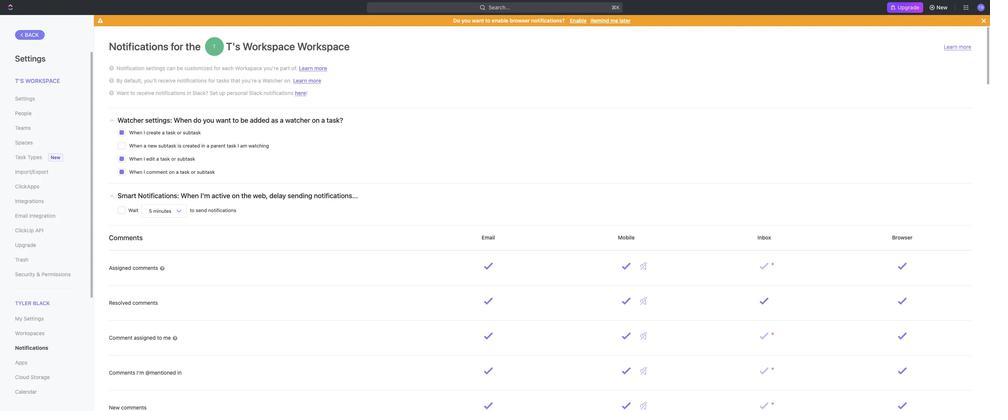 Task type: describe. For each thing, give the bounding box(es) containing it.
new for comments
[[109, 405, 120, 411]]

calendar
[[15, 389, 37, 395]]

wait
[[127, 208, 140, 214]]

in inside the "want to receive notifications in slack? set up personal slack notifications here !"
[[187, 90, 191, 96]]

when up send
[[181, 192, 199, 200]]

tyler black
[[15, 300, 50, 307]]

when a new subtask is created in a parent task i am watching
[[129, 143, 269, 149]]

@mentioned
[[145, 370, 176, 376]]

clickapps
[[15, 183, 39, 190]]

of.
[[292, 65, 298, 71]]

my settings
[[15, 316, 44, 322]]

t's workspace workspace
[[224, 40, 350, 53]]

learn inside learn more link
[[945, 44, 958, 50]]

a inside by default, you'll receive notifications for tasks that you're a watcher on. learn more
[[258, 77, 261, 84]]

new inside settings 'element'
[[51, 155, 60, 160]]

apps link
[[15, 357, 75, 369]]

active
[[212, 192, 230, 200]]

notifications link
[[15, 342, 75, 355]]

to inside the "want to receive notifications in slack? set up personal slack notifications here !"
[[130, 90, 135, 96]]

notifications...
[[314, 192, 358, 200]]

a left parent
[[207, 143, 209, 149]]

delay
[[270, 192, 286, 200]]

do you want to enable browser notifications? enable remind me later
[[454, 17, 631, 24]]

web,
[[253, 192, 268, 200]]

clickup api
[[15, 227, 43, 234]]

trash link
[[15, 254, 75, 266]]

comments for comments i'm @mentioned in
[[109, 370, 135, 376]]

upgrade inside settings 'element'
[[15, 242, 36, 248]]

customized
[[185, 65, 213, 71]]

set
[[210, 90, 218, 96]]

subtask down when a new subtask is created in a parent task i am watching
[[197, 169, 215, 175]]

off image for new comments
[[641, 403, 647, 410]]

notifications down on.
[[264, 90, 294, 96]]

security & permissions link
[[15, 268, 75, 281]]

email for email integration
[[15, 213, 28, 219]]

calendar link
[[15, 386, 75, 399]]

0 vertical spatial me
[[611, 17, 619, 24]]

email for email
[[481, 234, 497, 241]]

search...
[[489, 4, 511, 11]]

watcher
[[285, 116, 310, 124]]

settings:
[[145, 116, 172, 124]]

for for customized
[[214, 65, 221, 71]]

comment
[[109, 335, 133, 341]]

integrations
[[15, 198, 44, 204]]

when for when i edit a task or subtask
[[129, 156, 142, 162]]

&
[[36, 271, 40, 278]]

teams
[[15, 125, 31, 131]]

1 vertical spatial the
[[241, 192, 251, 200]]

comments for comments
[[109, 234, 143, 242]]

2 horizontal spatial in
[[201, 143, 205, 149]]

2 vertical spatial on
[[232, 192, 240, 200]]

subtask down created
[[177, 156, 195, 162]]

when for when i comment on a task or subtask
[[129, 169, 142, 175]]

new for new button
[[937, 4, 948, 11]]

new button
[[927, 2, 953, 14]]

1 vertical spatial me
[[163, 335, 171, 341]]

t
[[213, 44, 216, 49]]

tyler
[[15, 300, 31, 307]]

learn more link for more
[[299, 65, 327, 71]]

1 horizontal spatial upgrade
[[898, 4, 920, 11]]

here link
[[295, 90, 306, 96]]

create
[[146, 130, 161, 136]]

back
[[25, 32, 39, 38]]

watcher inside by default, you'll receive notifications for tasks that you're a watcher on. learn more
[[263, 77, 283, 84]]

import/export link
[[15, 166, 75, 178]]

to send notifications
[[189, 208, 236, 214]]

part
[[280, 65, 290, 71]]

comment
[[146, 169, 168, 175]]

when left "do"
[[174, 116, 192, 124]]

here
[[295, 90, 306, 96]]

⌘k
[[612, 4, 620, 11]]

created
[[183, 143, 200, 149]]

workspaces
[[15, 330, 45, 337]]

tb
[[979, 5, 984, 10]]

enable
[[492, 17, 509, 24]]

1 horizontal spatial be
[[241, 116, 248, 124]]

apps
[[15, 360, 28, 366]]

1 vertical spatial upgrade link
[[15, 239, 75, 252]]

mobile
[[617, 234, 636, 241]]

minutes
[[153, 208, 171, 214]]

my settings link
[[15, 313, 75, 325]]

spaces link
[[15, 136, 75, 149]]

subtask left is
[[158, 143, 176, 149]]

clickapps link
[[15, 180, 75, 193]]

each
[[222, 65, 234, 71]]

browser
[[891, 234, 914, 241]]

assigned
[[109, 265, 131, 271]]

default,
[[124, 77, 143, 84]]

do
[[194, 116, 201, 124]]

to left added
[[233, 116, 239, 124]]

edit
[[146, 156, 155, 162]]

0 horizontal spatial the
[[186, 40, 201, 53]]

to right assigned
[[157, 335, 162, 341]]

remind
[[591, 17, 610, 24]]

comments for assigned comments
[[133, 265, 158, 271]]

parent
[[211, 143, 226, 149]]

is
[[178, 143, 181, 149]]

or for create
[[177, 130, 182, 136]]

5
[[149, 208, 152, 214]]

people link
[[15, 107, 75, 120]]

a right as
[[280, 116, 284, 124]]

notifications?
[[532, 17, 565, 24]]

notification settings can be customized for each workspace you're part of. learn more
[[117, 65, 327, 71]]

learn more link for learn
[[293, 77, 321, 84]]

by
[[117, 77, 123, 84]]

settings link
[[15, 92, 75, 105]]

off image for assigned comments
[[641, 263, 647, 270]]

a right create
[[162, 130, 165, 136]]

1 vertical spatial settings
[[15, 95, 35, 102]]

types
[[28, 154, 42, 160]]

smart
[[118, 192, 136, 200]]

i for when i edit a task or subtask
[[144, 156, 145, 162]]

workspace inside settings 'element'
[[25, 77, 60, 84]]

more inside notification settings can be customized for each workspace you're part of. learn more
[[315, 65, 327, 71]]

subtask up created
[[183, 130, 201, 136]]

watching
[[249, 143, 269, 149]]

tasks
[[217, 77, 229, 84]]

a left task?
[[322, 116, 325, 124]]

you'll
[[144, 77, 157, 84]]

workspace up part
[[243, 40, 295, 53]]

email integration
[[15, 213, 56, 219]]

when i create a task or subtask
[[129, 130, 201, 136]]

on.
[[284, 77, 292, 84]]



Task type: locate. For each thing, give the bounding box(es) containing it.
off image
[[641, 263, 647, 270], [641, 333, 647, 340], [641, 403, 647, 410]]

2 horizontal spatial new
[[937, 4, 948, 11]]

comments for resolved comments
[[133, 300, 158, 306]]

for
[[171, 40, 183, 53], [214, 65, 221, 71], [208, 77, 215, 84]]

0 vertical spatial you
[[462, 17, 471, 24]]

3 off image from the top
[[641, 403, 647, 410]]

the left web,
[[241, 192, 251, 200]]

when
[[174, 116, 192, 124], [129, 130, 142, 136], [129, 143, 142, 149], [129, 156, 142, 162], [129, 169, 142, 175], [181, 192, 199, 200]]

1 vertical spatial notifications
[[15, 345, 48, 351]]

1 vertical spatial email
[[481, 234, 497, 241]]

be left added
[[241, 116, 248, 124]]

more
[[960, 44, 972, 50], [315, 65, 327, 71], [309, 77, 321, 84]]

1 vertical spatial on
[[169, 169, 175, 175]]

you're for part
[[264, 65, 279, 71]]

1 vertical spatial new
[[51, 155, 60, 160]]

workspace up settings link
[[25, 77, 60, 84]]

notifications:
[[138, 192, 179, 200]]

t's for t's workspace
[[15, 77, 24, 84]]

0 vertical spatial settings
[[15, 54, 46, 64]]

comment assigned to me
[[109, 335, 172, 341]]

0 vertical spatial want
[[472, 17, 484, 24]]

1 horizontal spatial email
[[481, 234, 497, 241]]

1 vertical spatial off image
[[641, 368, 647, 375]]

task down when i edit a task or subtask
[[180, 169, 190, 175]]

0 vertical spatial comments
[[109, 234, 143, 242]]

clickup
[[15, 227, 34, 234]]

want right "do"
[[216, 116, 231, 124]]

!
[[306, 90, 308, 96]]

want
[[117, 90, 129, 96]]

receive inside by default, you'll receive notifications for tasks that you're a watcher on. learn more
[[158, 77, 176, 84]]

be right the can on the top of page
[[177, 65, 183, 71]]

be inside notification settings can be customized for each workspace you're part of. learn more
[[177, 65, 183, 71]]

am
[[240, 143, 247, 149]]

0 horizontal spatial you
[[203, 116, 214, 124]]

1 vertical spatial learn
[[299, 65, 313, 71]]

0 vertical spatial new
[[937, 4, 948, 11]]

i left am
[[238, 143, 239, 149]]

t's inside settings 'element'
[[15, 77, 24, 84]]

on right comment
[[169, 169, 175, 175]]

comments right assigned
[[133, 265, 158, 271]]

1 vertical spatial learn more link
[[299, 65, 327, 71]]

the left t
[[186, 40, 201, 53]]

you right "do"
[[203, 116, 214, 124]]

1 off image from the top
[[641, 263, 647, 270]]

i'm left the @mentioned
[[137, 370, 144, 376]]

watcher left settings:
[[118, 116, 144, 124]]

0 vertical spatial upgrade
[[898, 4, 920, 11]]

you right 'do'
[[462, 17, 471, 24]]

receive down you'll
[[137, 90, 154, 96]]

2 vertical spatial or
[[191, 169, 196, 175]]

notifications for notifications for the
[[109, 40, 169, 53]]

notifications up 'notification' at the top of the page
[[109, 40, 169, 53]]

or up 'when i comment on a task or subtask'
[[171, 156, 176, 162]]

0 vertical spatial upgrade link
[[888, 2, 924, 13]]

watcher left on.
[[263, 77, 283, 84]]

0 horizontal spatial be
[[177, 65, 183, 71]]

to left enable
[[486, 17, 491, 24]]

2 vertical spatial for
[[208, 77, 215, 84]]

permissions
[[42, 271, 71, 278]]

browser
[[510, 17, 530, 24]]

1 vertical spatial comments
[[133, 300, 158, 306]]

0 vertical spatial learn more link
[[945, 44, 972, 50]]

settings up t's workspace
[[15, 54, 46, 64]]

people
[[15, 110, 32, 116]]

2 vertical spatial learn more link
[[293, 77, 321, 84]]

workspace up of.
[[298, 40, 350, 53]]

i'm
[[201, 192, 210, 200], [137, 370, 144, 376]]

1 horizontal spatial on
[[232, 192, 240, 200]]

0 horizontal spatial watcher
[[118, 116, 144, 124]]

to left send
[[190, 208, 195, 214]]

0 vertical spatial receive
[[158, 77, 176, 84]]

receive down the can on the top of page
[[158, 77, 176, 84]]

when left the new
[[129, 143, 142, 149]]

1 horizontal spatial you
[[462, 17, 471, 24]]

t's workspace
[[15, 77, 60, 84]]

0 vertical spatial the
[[186, 40, 201, 53]]

0 horizontal spatial notifications
[[15, 345, 48, 351]]

0 vertical spatial be
[[177, 65, 183, 71]]

you're inside by default, you'll receive notifications for tasks that you're a watcher on. learn more
[[242, 77, 257, 84]]

2 vertical spatial learn
[[293, 77, 307, 84]]

task right edit
[[160, 156, 170, 162]]

1 vertical spatial i'm
[[137, 370, 144, 376]]

when left edit
[[129, 156, 142, 162]]

0 vertical spatial for
[[171, 40, 183, 53]]

a up slack
[[258, 77, 261, 84]]

on right active
[[232, 192, 240, 200]]

0 vertical spatial off image
[[641, 298, 647, 305]]

comments
[[109, 234, 143, 242], [109, 370, 135, 376]]

email inside settings 'element'
[[15, 213, 28, 219]]

1 horizontal spatial me
[[611, 17, 619, 24]]

a right edit
[[156, 156, 159, 162]]

1 off image from the top
[[641, 298, 647, 305]]

a
[[258, 77, 261, 84], [280, 116, 284, 124], [322, 116, 325, 124], [162, 130, 165, 136], [144, 143, 146, 149], [207, 143, 209, 149], [156, 156, 159, 162], [176, 169, 179, 175]]

smart notifications: when i'm active on the web, delay sending notifications...
[[118, 192, 358, 200]]

1 vertical spatial you're
[[242, 77, 257, 84]]

0 vertical spatial off image
[[641, 263, 647, 270]]

t's for t's workspace workspace
[[226, 40, 241, 53]]

settings up people
[[15, 95, 35, 102]]

off image for resolved comments
[[641, 298, 647, 305]]

i left create
[[144, 130, 145, 136]]

2 comments from the top
[[109, 370, 135, 376]]

cloud storage
[[15, 374, 50, 381]]

learn more link
[[945, 44, 972, 50], [299, 65, 327, 71], [293, 77, 321, 84]]

do
[[454, 17, 460, 24]]

cloud storage link
[[15, 371, 75, 384]]

1 horizontal spatial the
[[241, 192, 251, 200]]

0 horizontal spatial new
[[51, 155, 60, 160]]

settings right my
[[24, 316, 44, 322]]

1 horizontal spatial or
[[177, 130, 182, 136]]

i left comment
[[144, 169, 145, 175]]

1 vertical spatial or
[[171, 156, 176, 162]]

clickup api link
[[15, 224, 75, 237]]

notifications for the
[[109, 40, 203, 53]]

notifications inside by default, you'll receive notifications for tasks that you're a watcher on. learn more
[[177, 77, 207, 84]]

1 vertical spatial upgrade
[[15, 242, 36, 248]]

back link
[[15, 30, 45, 40]]

import/export
[[15, 169, 48, 175]]

upgrade link up trash link
[[15, 239, 75, 252]]

1 horizontal spatial notifications
[[109, 40, 169, 53]]

new
[[148, 143, 157, 149]]

learn
[[945, 44, 958, 50], [299, 65, 313, 71], [293, 77, 307, 84]]

1 vertical spatial you
[[203, 116, 214, 124]]

slack
[[249, 90, 262, 96]]

when left comment
[[129, 169, 142, 175]]

you're
[[264, 65, 279, 71], [242, 77, 257, 84]]

personal
[[227, 90, 248, 96]]

me right assigned
[[163, 335, 171, 341]]

off image for comment assigned to me
[[641, 333, 647, 340]]

for left tasks
[[208, 77, 215, 84]]

enable
[[570, 17, 587, 24]]

i left edit
[[144, 156, 145, 162]]

1 horizontal spatial in
[[187, 90, 191, 96]]

upgrade link left new button
[[888, 2, 924, 13]]

comments down comments i'm @mentioned in
[[121, 405, 147, 411]]

me left later
[[611, 17, 619, 24]]

task right create
[[166, 130, 176, 136]]

to
[[486, 17, 491, 24], [130, 90, 135, 96], [233, 116, 239, 124], [190, 208, 195, 214], [157, 335, 162, 341]]

in right created
[[201, 143, 205, 149]]

email
[[15, 213, 28, 219], [481, 234, 497, 241]]

security & permissions
[[15, 271, 71, 278]]

notifications inside settings 'element'
[[15, 345, 48, 351]]

assigned comments
[[109, 265, 160, 271]]

for inside notification settings can be customized for each workspace you're part of. learn more
[[214, 65, 221, 71]]

0 horizontal spatial receive
[[137, 90, 154, 96]]

1 vertical spatial be
[[241, 116, 248, 124]]

2 vertical spatial off image
[[641, 403, 647, 410]]

settings
[[146, 65, 165, 71]]

want
[[472, 17, 484, 24], [216, 116, 231, 124]]

1 vertical spatial watcher
[[118, 116, 144, 124]]

notification
[[117, 65, 145, 71]]

1 horizontal spatial t's
[[226, 40, 241, 53]]

0 horizontal spatial want
[[216, 116, 231, 124]]

task
[[166, 130, 176, 136], [227, 143, 236, 149], [160, 156, 170, 162], [180, 169, 190, 175]]

1 vertical spatial in
[[201, 143, 205, 149]]

2 off image from the top
[[641, 368, 647, 375]]

later
[[620, 17, 631, 24]]

i for when i create a task or subtask
[[144, 130, 145, 136]]

notifications
[[177, 77, 207, 84], [156, 90, 186, 96], [264, 90, 294, 96], [208, 208, 236, 214]]

notifications down workspaces
[[15, 345, 48, 351]]

0 vertical spatial or
[[177, 130, 182, 136]]

0 horizontal spatial email
[[15, 213, 28, 219]]

upgrade down clickup
[[15, 242, 36, 248]]

1 horizontal spatial you're
[[264, 65, 279, 71]]

workspace up that
[[235, 65, 262, 71]]

learn more
[[945, 44, 972, 50]]

1 vertical spatial for
[[214, 65, 221, 71]]

by default, you'll receive notifications for tasks that you're a watcher on. learn more
[[117, 77, 321, 84]]

as
[[271, 116, 278, 124]]

receive
[[158, 77, 176, 84], [137, 90, 154, 96]]

when left create
[[129, 130, 142, 136]]

when i comment on a task or subtask
[[129, 169, 215, 175]]

a down when i edit a task or subtask
[[176, 169, 179, 175]]

when for when i create a task or subtask
[[129, 130, 142, 136]]

0 vertical spatial t's
[[226, 40, 241, 53]]

resolved comments
[[109, 300, 158, 306]]

1 horizontal spatial upgrade link
[[888, 2, 924, 13]]

i for when i comment on a task or subtask
[[144, 169, 145, 175]]

for left each
[[214, 65, 221, 71]]

0 vertical spatial more
[[960, 44, 972, 50]]

t's right t
[[226, 40, 241, 53]]

t's up settings link
[[15, 77, 24, 84]]

comments right resolved
[[133, 300, 158, 306]]

2 vertical spatial settings
[[24, 316, 44, 322]]

notifications down active
[[208, 208, 236, 214]]

1 horizontal spatial i'm
[[201, 192, 210, 200]]

0 vertical spatial notifications
[[109, 40, 169, 53]]

0 horizontal spatial i'm
[[137, 370, 144, 376]]

0 vertical spatial you're
[[264, 65, 279, 71]]

2 horizontal spatial or
[[191, 169, 196, 175]]

teams link
[[15, 122, 75, 134]]

receive inside the "want to receive notifications in slack? set up personal slack notifications here !"
[[137, 90, 154, 96]]

learn inside notification settings can be customized for each workspace you're part of. learn more
[[299, 65, 313, 71]]

0 horizontal spatial you're
[[242, 77, 257, 84]]

1 vertical spatial off image
[[641, 333, 647, 340]]

1 comments from the top
[[109, 234, 143, 242]]

2 vertical spatial more
[[309, 77, 321, 84]]

a left the new
[[144, 143, 146, 149]]

you're inside notification settings can be customized for each workspace you're part of. learn more
[[264, 65, 279, 71]]

task
[[15, 154, 26, 160]]

learn inside by default, you'll receive notifications for tasks that you're a watcher on. learn more
[[293, 77, 307, 84]]

comments for new comments
[[121, 405, 147, 411]]

upgrade link
[[888, 2, 924, 13], [15, 239, 75, 252]]

on right watcher
[[312, 116, 320, 124]]

the
[[186, 40, 201, 53], [241, 192, 251, 200]]

slack?
[[193, 90, 208, 96]]

for for notifications
[[208, 77, 215, 84]]

be
[[177, 65, 183, 71], [241, 116, 248, 124]]

email integration link
[[15, 210, 75, 222]]

0 vertical spatial in
[[187, 90, 191, 96]]

2 off image from the top
[[641, 333, 647, 340]]

more inside by default, you'll receive notifications for tasks that you're a watcher on. learn more
[[309, 77, 321, 84]]

new inside new button
[[937, 4, 948, 11]]

upgrade left new button
[[898, 4, 920, 11]]

1 horizontal spatial receive
[[158, 77, 176, 84]]

0 horizontal spatial or
[[171, 156, 176, 162]]

that
[[231, 77, 240, 84]]

when for when a new subtask is created in a parent task i am watching
[[129, 143, 142, 149]]

1 vertical spatial more
[[315, 65, 327, 71]]

off image
[[641, 298, 647, 305], [641, 368, 647, 375]]

notifications for notifications
[[15, 345, 48, 351]]

2 vertical spatial in
[[177, 370, 182, 376]]

0 horizontal spatial on
[[169, 169, 175, 175]]

0 vertical spatial comments
[[133, 265, 158, 271]]

you're left part
[[264, 65, 279, 71]]

2 vertical spatial new
[[109, 405, 120, 411]]

2 vertical spatial comments
[[121, 405, 147, 411]]

0 horizontal spatial in
[[177, 370, 182, 376]]

1 vertical spatial comments
[[109, 370, 135, 376]]

1 horizontal spatial want
[[472, 17, 484, 24]]

integration
[[29, 213, 56, 219]]

or down created
[[191, 169, 196, 175]]

for inside by default, you'll receive notifications for tasks that you're a watcher on. learn more
[[208, 77, 215, 84]]

you
[[462, 17, 471, 24], [203, 116, 214, 124]]

cloud
[[15, 374, 29, 381]]

can
[[167, 65, 176, 71]]

0 vertical spatial learn
[[945, 44, 958, 50]]

or for edit
[[171, 156, 176, 162]]

comments down wait
[[109, 234, 143, 242]]

new
[[937, 4, 948, 11], [51, 155, 60, 160], [109, 405, 120, 411]]

to right want
[[130, 90, 135, 96]]

1 vertical spatial t's
[[15, 77, 24, 84]]

in left slack?
[[187, 90, 191, 96]]

off image for comments i'm @mentioned in
[[641, 368, 647, 375]]

want to receive notifications in slack? set up personal slack notifications here !
[[117, 90, 308, 96]]

0 horizontal spatial upgrade link
[[15, 239, 75, 252]]

0 vertical spatial email
[[15, 213, 28, 219]]

0 vertical spatial on
[[312, 116, 320, 124]]

for up the can on the top of page
[[171, 40, 183, 53]]

workspaces link
[[15, 327, 75, 340]]

notifications down you'll
[[156, 90, 186, 96]]

1 vertical spatial receive
[[137, 90, 154, 96]]

you're for a
[[242, 77, 257, 84]]

in right the @mentioned
[[177, 370, 182, 376]]

tb button
[[976, 2, 988, 14]]

or up is
[[177, 130, 182, 136]]

settings element
[[0, 15, 94, 412]]

want right 'do'
[[472, 17, 484, 24]]

new comments
[[109, 405, 147, 411]]

0 vertical spatial i'm
[[201, 192, 210, 200]]

notifications down the customized
[[177, 77, 207, 84]]

0 horizontal spatial me
[[163, 335, 171, 341]]

2 horizontal spatial on
[[312, 116, 320, 124]]

0 horizontal spatial t's
[[15, 77, 24, 84]]

1 vertical spatial want
[[216, 116, 231, 124]]

comments i'm @mentioned in
[[109, 370, 182, 376]]

i'm up send
[[201, 192, 210, 200]]

task left am
[[227, 143, 236, 149]]

comments down comment
[[109, 370, 135, 376]]

workspace inside notification settings can be customized for each workspace you're part of. learn more
[[235, 65, 262, 71]]

1 horizontal spatial new
[[109, 405, 120, 411]]

you're right that
[[242, 77, 257, 84]]



Task type: vqa. For each thing, say whether or not it's contained in the screenshot.
third — text field from the right
no



